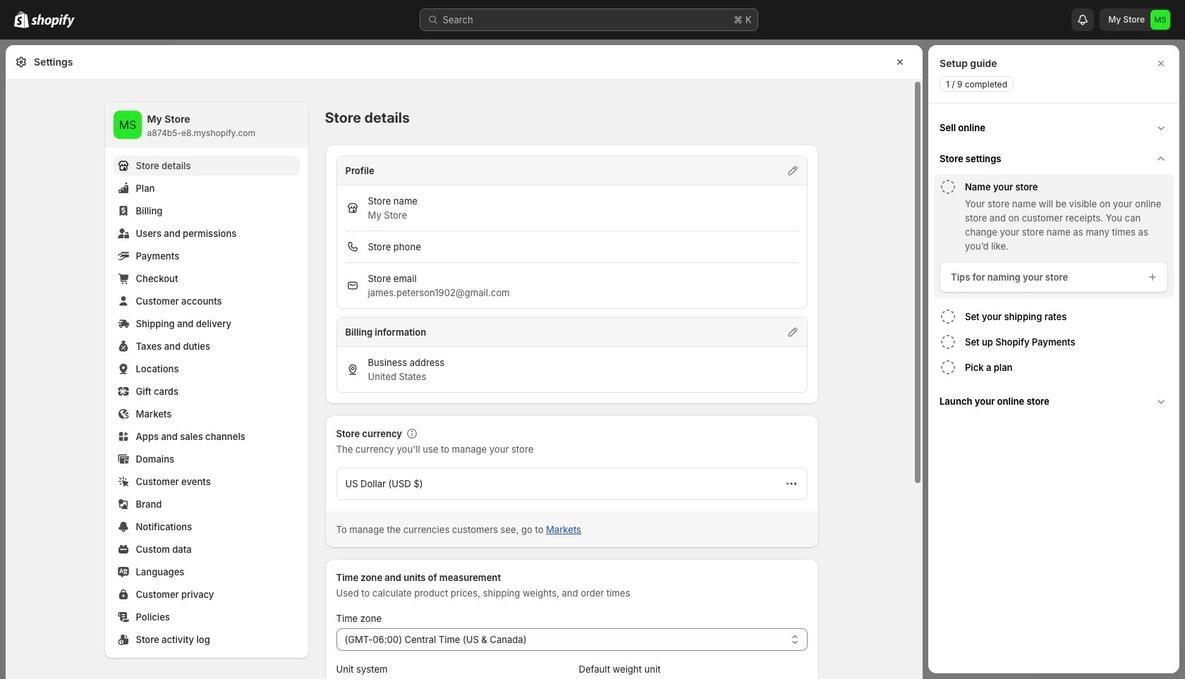 Task type: vqa. For each thing, say whether or not it's contained in the screenshot.
"tab list"
no



Task type: locate. For each thing, give the bounding box(es) containing it.
0 vertical spatial my store image
[[1151, 10, 1170, 30]]

my store image inside shop settings menu "element"
[[113, 111, 141, 139]]

shop settings menu element
[[105, 102, 308, 658]]

dialog
[[928, 45, 1179, 674]]

0 horizontal spatial shopify image
[[14, 11, 29, 28]]

shopify image
[[14, 11, 29, 28], [31, 14, 75, 28]]

0 horizontal spatial my store image
[[113, 111, 141, 139]]

1 vertical spatial my store image
[[113, 111, 141, 139]]

my store image
[[1151, 10, 1170, 30], [113, 111, 141, 139]]



Task type: describe. For each thing, give the bounding box(es) containing it.
1 horizontal spatial my store image
[[1151, 10, 1170, 30]]

settings dialog
[[6, 45, 923, 679]]

mark name your store as done image
[[940, 178, 957, 195]]

1 horizontal spatial shopify image
[[31, 14, 75, 28]]

mark set your shipping rates as done image
[[940, 308, 957, 325]]

mark pick a plan as done image
[[940, 359, 957, 376]]

mark set up shopify payments as done image
[[940, 334, 957, 351]]



